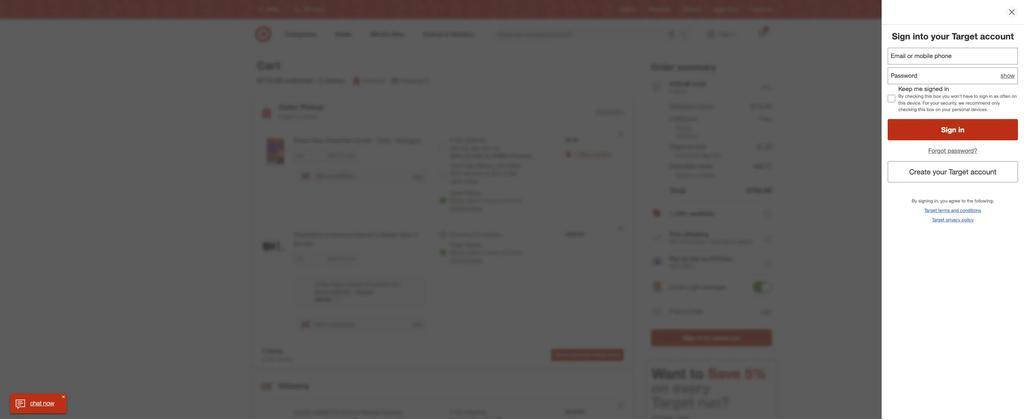 Task type: describe. For each thing, give the bounding box(es) containing it.
with inside pay as low as $73/mo. with affirm
[[669, 263, 680, 270]]

$499.99)
[[330, 289, 350, 295]]

polarized
[[327, 418, 352, 420]]

2 horizontal spatial -
[[392, 137, 395, 144]]

pay as low as $73/mo. with affirm
[[669, 255, 733, 270]]

in inside sign in to check out button
[[697, 335, 702, 342]]

to left the
[[962, 198, 966, 204]]

your down security,
[[942, 107, 951, 112]]

change for store pickup radio
[[450, 257, 469, 264]]

Service plan checkbox
[[301, 289, 309, 297]]

2 vertical spatial add button
[[412, 321, 423, 328]]

1 vertical spatial checking
[[898, 107, 917, 112]]

order pickup ready within 2 hours at pinole change store for store pickup radio
[[450, 242, 522, 264]]

pay
[[669, 255, 680, 263]]

0 vertical spatial add button
[[412, 173, 423, 180]]

sat,
[[472, 145, 481, 152]]

0 vertical spatial checking
[[905, 94, 924, 99]]

target terms and conditions link
[[925, 207, 981, 214]]

sign for sign into your target account
[[892, 31, 910, 41]]

at for store pickup radio
[[501, 249, 506, 256]]

video
[[331, 281, 345, 288]]

by signing in, you agree to the following:
[[912, 198, 994, 204]]

your right into
[[931, 31, 949, 41]]

signing
[[919, 198, 933, 204]]

year
[[319, 281, 330, 288]]

weekly ad link
[[649, 6, 670, 13]]

stores
[[760, 7, 773, 12]]

affirm
[[681, 263, 695, 270]]

0 vertical spatial account
[[980, 31, 1014, 41]]

sign for sign in
[[941, 125, 957, 134]]

items inside order pickup 2 items at pinole
[[283, 114, 296, 120]]

nov
[[482, 145, 492, 152]]

show
[[1001, 72, 1015, 79]]

save for console
[[328, 256, 338, 262]]

regional fees
[[669, 143, 706, 150]]

pickup inside button
[[592, 352, 607, 358]]

Store pickup radio
[[439, 249, 447, 257]]

as right low
[[702, 255, 708, 263]]

as up the affirm
[[682, 255, 688, 263]]

registry link
[[620, 6, 636, 13]]

24oz
[[377, 137, 390, 144]]

shipping for 2-day shipping
[[465, 409, 485, 415]]

target circle link
[[713, 6, 738, 13]]

woman
[[360, 409, 381, 417]]

order pickup 2 items at pinole
[[279, 103, 324, 120]]

1 vertical spatial available
[[689, 210, 715, 218]]

$715.28 subtotal
[[257, 76, 313, 85]]

1 vertical spatial this
[[898, 100, 906, 106]]

items inside check out order pickup items button
[[608, 352, 620, 358]]

taxes
[[698, 163, 713, 170]]

at inside order pickup 2 items at pinole
[[297, 114, 302, 120]]

0 horizontal spatial 1
[[574, 151, 577, 157]]

affirm image
[[652, 258, 662, 265]]

$784.98 for $784.98
[[746, 186, 772, 195]]

$210.00
[[565, 409, 584, 415]]

pickup inside order pickup 2 items at pinole
[[300, 103, 324, 111]]

2- for 2-day shipping get it by sat, nov 18 when you order by 12:00pm tomorrow
[[450, 137, 455, 143]]

estimated for estimated bag fee
[[675, 152, 699, 159]]

none text field inside 'sign into your target account' dialog
[[888, 48, 1018, 64]]

find
[[750, 7, 759, 12]]

raisin bran breakfast cereal - 24oz - kellogg's image
[[259, 136, 289, 167]]

shipping for shipping (1)
[[401, 78, 422, 84]]

cart item ready to fulfill group containing raisin bran breakfast cereal - 24oz - kellogg's
[[253, 127, 632, 221]]

more
[[465, 178, 477, 184]]

playstation 5 console marvel's spider-man 2 bundle link
[[294, 231, 427, 248]]

soon
[[471, 170, 483, 177]]

breakfast
[[326, 137, 352, 144]]

within for store pickup radio
[[467, 249, 481, 256]]

search button
[[677, 26, 695, 44]]

substitute for bottommost add button
[[330, 321, 354, 328]]

get inside same day delivery with shipt get it as soon as 6pm today learn more
[[450, 170, 459, 177]]

forgot
[[928, 147, 946, 154]]

affirm image
[[651, 257, 663, 269]]

free for free
[[760, 115, 772, 123]]

save for later for console
[[328, 256, 354, 262]]

estimated for estimated taxes
[[669, 163, 697, 170]]

summary
[[677, 62, 716, 72]]

in right signed
[[944, 85, 949, 93]]

hours for store pickup radio "change store" button
[[486, 249, 500, 256]]

games
[[346, 281, 363, 288]]

a for bottommost add button
[[326, 321, 329, 328]]

day
[[465, 163, 474, 169]]

none checkbox inside 'sign into your target account' dialog
[[888, 95, 895, 102]]

for
[[923, 100, 929, 106]]

me
[[914, 85, 923, 93]]

1 vertical spatial a
[[686, 284, 689, 291]]

raisin bran breakfast cereal - 24oz - kellogg's
[[294, 137, 421, 144]]

94806
[[700, 172, 714, 179]]

later for console
[[345, 256, 354, 262]]

playstation
[[294, 231, 324, 239]]

($450-
[[315, 289, 330, 295]]

message
[[701, 284, 726, 291]]

(3
[[694, 103, 698, 110]]

policy
[[962, 217, 974, 223]]

pickup inside 2 items order pickup
[[277, 356, 293, 363]]

shipping for 2-day shipping get it by sat, nov 18 when you order by 12:00pm tomorrow
[[465, 137, 485, 143]]

code
[[689, 308, 703, 316]]

learn
[[450, 178, 463, 184]]

$784.98 total 3 items
[[669, 80, 706, 94]]

1 horizontal spatial -
[[373, 137, 376, 144]]

3 for 3
[[765, 27, 767, 32]]

*
[[767, 367, 769, 373]]

2 vertical spatial you
[[940, 198, 948, 204]]

order inside button
[[578, 352, 591, 358]]

1 vertical spatial box
[[927, 107, 934, 112]]

subtotal
[[669, 103, 692, 110]]

search
[[677, 31, 695, 39]]

create your target account
[[909, 168, 997, 176]]

$69.00
[[315, 296, 331, 303]]

find stores link
[[750, 6, 773, 13]]

cart
[[257, 58, 280, 72]]

store for store pickup radio
[[470, 257, 482, 264]]

none password field inside 'sign into your target account' dialog
[[888, 67, 1018, 84]]

day for 2-day shipping get it by sat, nov 18 when you order by 12:00pm tomorrow
[[455, 137, 464, 143]]

order pickup ready within 2 hours at pinole change store for store pickup option
[[450, 190, 522, 212]]

ready for store pickup option
[[450, 197, 465, 204]]

1 vertical spatial 1
[[669, 210, 673, 218]]

weekly
[[649, 7, 663, 12]]

2-day shipping
[[450, 409, 485, 415]]

to inside button
[[704, 335, 710, 342]]

2 add a substitute from the top
[[315, 321, 354, 328]]

in right sign
[[989, 94, 993, 99]]

create
[[909, 168, 931, 176]]

2 inside 2 items order pickup
[[262, 348, 265, 355]]

change store button for store pickup radio
[[450, 257, 482, 264]]

1 vertical spatial add button
[[760, 307, 772, 317]]

want
[[651, 365, 686, 383]]

by inside keep me signed in by checking this box you won't have to sign in as often on this device. for your security, we recommend only checking this box on your personal devices.
[[898, 94, 904, 99]]

get inside 2-day shipping get it by sat, nov 18 when you order by 12:00pm tomorrow
[[450, 145, 459, 152]]

cart item ready to fulfill group containing coach hc8374u 51mm woman square sunglasses polarized brown gradient polarize
[[253, 400, 632, 420]]

0 horizontal spatial 1 offer available
[[574, 151, 612, 157]]

in inside sign in button
[[959, 125, 965, 134]]

for for console
[[339, 256, 344, 262]]

email
[[669, 284, 684, 291]]

order inside 2 items order pickup
[[262, 356, 275, 363]]

sign in to check out
[[683, 335, 740, 342]]

items)
[[700, 103, 714, 110]]

shipping for shipping
[[279, 382, 309, 390]]

sign in to check out button
[[651, 330, 772, 347]]

conditions
[[960, 208, 981, 213]]

check out order pickup items
[[555, 352, 620, 358]]

2 vertical spatial available
[[482, 231, 502, 238]]

0 vertical spatial offer
[[579, 151, 589, 157]]

chat now
[[30, 400, 54, 408]]

following:
[[975, 198, 994, 204]]

(2)
[[379, 78, 384, 84]]

shipping inside free shipping with $35 orders* (exclusions apply)
[[684, 231, 708, 238]]

sign for sign in to check out
[[683, 335, 696, 342]]

1 horizontal spatial 1 offer available button
[[651, 202, 772, 226]]

$73/mo.
[[710, 255, 733, 263]]

$715.28 for $715.28
[[750, 103, 772, 110]]

3 for 3 items
[[319, 76, 323, 85]]

$35
[[681, 239, 690, 245]]

target terms and conditions
[[925, 208, 981, 213]]

shipt
[[508, 163, 520, 169]]

hc8374u
[[313, 409, 340, 417]]

often
[[1000, 94, 1011, 99]]

2 items order pickup
[[262, 348, 293, 363]]

brown
[[353, 418, 371, 420]]

2 vertical spatial save
[[708, 365, 741, 383]]

1 horizontal spatial by
[[912, 198, 917, 204]]

on every target run?
[[651, 380, 729, 412]]

redcard
[[682, 7, 700, 12]]

sign
[[979, 94, 988, 99]]

and
[[951, 208, 959, 213]]

free shipping with $35 orders* (exclusions apply)
[[669, 231, 752, 245]]

personal
[[952, 107, 970, 112]]

target circle
[[713, 7, 738, 12]]

gradient
[[373, 418, 396, 420]]

- inside 2 year video games protection plan ($450-$499.99) - allstate
[[352, 289, 354, 295]]

items inside $784.98 total 3 items
[[674, 88, 687, 94]]

save for later button for breakfast
[[324, 150, 358, 162]]

as down the day
[[464, 170, 470, 177]]

for for breakfast
[[339, 153, 344, 158]]

keep me signed in by checking this box you won't have to sign in as often on this device. for your security, we recommend only checking this box on your personal devices.
[[898, 85, 1017, 112]]

target inside button
[[949, 168, 969, 176]]

check out order pickup items button
[[551, 349, 623, 361]]



Task type: locate. For each thing, give the bounding box(es) containing it.
1 vertical spatial by
[[485, 153, 490, 159]]

cart item ready to fulfill group containing playstation 5 console marvel's spider-man 2 bundle
[[253, 222, 632, 342]]

you inside 2-day shipping get it by sat, nov 18 when you order by 12:00pm tomorrow
[[463, 153, 471, 159]]

6pm
[[492, 170, 502, 177]]

low
[[690, 255, 700, 263]]

0 vertical spatial free
[[760, 115, 772, 123]]

1 within from the top
[[467, 197, 481, 204]]

on down estimated taxes
[[692, 172, 698, 179]]

0 vertical spatial save for later
[[328, 153, 354, 158]]

$68.70
[[754, 163, 772, 170]]

store up shipping not available at the bottom of page
[[470, 205, 482, 212]]

save for later down console
[[328, 256, 354, 262]]

save down breakfast
[[328, 153, 338, 158]]

by down nov
[[485, 153, 490, 159]]

at down 6pm
[[501, 197, 506, 204]]

store for store pickup option
[[470, 205, 482, 212]]

free up the $35 on the bottom right of the page
[[669, 231, 682, 238]]

2 2- from the top
[[450, 409, 455, 415]]

1 vertical spatial within
[[467, 249, 481, 256]]

registry
[[620, 7, 636, 12]]

1 store from the top
[[470, 205, 482, 212]]

not
[[472, 231, 480, 238]]

device.
[[907, 100, 921, 106]]

0 horizontal spatial by
[[898, 94, 904, 99]]

0 vertical spatial within
[[467, 197, 481, 204]]

on left every
[[651, 380, 669, 397]]

find stores
[[750, 7, 773, 12]]

list
[[352, 76, 430, 86]]

2 store from the top
[[470, 257, 482, 264]]

day inside 2-day shipping get it by sat, nov 18 when you order by 12:00pm tomorrow
[[455, 137, 464, 143]]

1 save for later button from the top
[[324, 150, 358, 162]]

2 inside playstation 5 console marvel's spider-man 2 bundle
[[414, 231, 417, 239]]

$784.98 inside $784.98 total 3 items
[[669, 80, 691, 88]]

2 with from the top
[[669, 263, 680, 270]]

on inside on every target run?
[[651, 380, 669, 397]]

0 vertical spatial at
[[297, 114, 302, 120]]

1 down $5.29
[[574, 151, 577, 157]]

0 vertical spatial for
[[339, 153, 344, 158]]

bag
[[701, 152, 710, 159]]

shipping for shipping not available
[[450, 231, 471, 238]]

estimated bag fee
[[675, 152, 721, 159]]

we
[[959, 100, 965, 106]]

None radio
[[439, 144, 447, 152]]

you up the day
[[463, 153, 471, 159]]

to left the check
[[704, 335, 710, 342]]

save for later button down console
[[324, 253, 358, 265]]

save down 5 at the left
[[328, 256, 338, 262]]

get up when at the left of page
[[450, 145, 459, 152]]

out right check on the bottom right
[[570, 352, 577, 358]]

51mm
[[342, 409, 359, 417]]

account inside button
[[971, 168, 997, 176]]

1 horizontal spatial sign
[[892, 31, 910, 41]]

5
[[326, 231, 329, 239]]

2 horizontal spatial available
[[689, 210, 715, 218]]

in left the check
[[697, 335, 702, 342]]

0 vertical spatial this
[[925, 94, 932, 99]]

1 horizontal spatial available
[[591, 151, 612, 157]]

0 vertical spatial available
[[591, 151, 612, 157]]

3 down stores on the top right of the page
[[765, 27, 767, 32]]

shipping up regional fees
[[675, 132, 696, 139]]

within down more
[[467, 197, 481, 204]]

1 vertical spatial shipping
[[684, 231, 708, 238]]

shipping inside 2-day shipping get it by sat, nov 18 when you order by 12:00pm tomorrow
[[465, 137, 485, 143]]

2 vertical spatial at
[[501, 249, 506, 256]]

2 vertical spatial a
[[326, 321, 329, 328]]

1 offer available
[[574, 151, 612, 157], [669, 210, 715, 218]]

to inside keep me signed in by checking this box you won't have to sign in as often on this device. for your security, we recommend only checking this box on your personal devices.
[[974, 94, 978, 99]]

1 substitute from the top
[[330, 173, 354, 179]]

add a substitute down $69.00
[[315, 321, 354, 328]]

delivery
[[476, 163, 495, 169]]

1 vertical spatial add a substitute
[[315, 321, 354, 328]]

change for store pickup option
[[450, 205, 469, 212]]

0 vertical spatial you
[[942, 94, 950, 99]]

protection
[[365, 281, 389, 288]]

substitute down $69.00
[[330, 321, 354, 328]]

it up learn more button
[[460, 170, 463, 177]]

0 horizontal spatial sign
[[683, 335, 696, 342]]

0 vertical spatial with
[[669, 239, 680, 245]]

0 vertical spatial $784.98
[[669, 80, 691, 88]]

later down playstation 5 console marvel's spider-man 2 bundle
[[345, 256, 354, 262]]

as up only
[[994, 94, 999, 99]]

1 vertical spatial at
[[501, 197, 506, 204]]

at for store pickup option
[[501, 197, 506, 204]]

0 vertical spatial box
[[933, 94, 941, 99]]

pickup inside the pickup shipping
[[675, 125, 691, 131]]

1 offer available down $5.29
[[574, 151, 612, 157]]

ready right store pickup option
[[450, 197, 465, 204]]

1 vertical spatial sign
[[941, 125, 957, 134]]

ready
[[450, 197, 465, 204], [450, 249, 465, 256]]

1 vertical spatial 1 offer available
[[669, 210, 715, 218]]

with inside free shipping with $35 orders* (exclusions apply)
[[669, 239, 680, 245]]

save for later for breakfast
[[328, 153, 354, 158]]

2 inside 2 year video games protection plan ($450-$499.99) - allstate
[[315, 281, 318, 288]]

1 vertical spatial change store button
[[450, 257, 482, 264]]

2 vertical spatial cart item ready to fulfill group
[[253, 400, 632, 420]]

hours down 6pm
[[486, 197, 500, 204]]

3 items
[[319, 76, 344, 85]]

within down shipping not available at the bottom of page
[[467, 249, 481, 256]]

offer
[[579, 151, 589, 157], [674, 210, 688, 218]]

0 vertical spatial by
[[898, 94, 904, 99]]

forgot password? link
[[928, 147, 977, 154]]

security,
[[941, 100, 957, 106]]

create your target account button
[[888, 161, 1018, 183]]

2 for from the top
[[339, 256, 344, 262]]

None password field
[[888, 67, 1018, 84]]

you up security,
[[942, 94, 950, 99]]

shipping up coach
[[279, 382, 309, 390]]

1 offer available button down $5.29
[[574, 150, 612, 158]]

2 year video games protection plan ($450-$499.99) - allstate
[[315, 281, 401, 295]]

1 vertical spatial you
[[463, 153, 471, 159]]

subtotal (3 items)
[[669, 103, 714, 110]]

later for breakfast
[[345, 153, 354, 158]]

bundle
[[294, 240, 313, 248]]

playstation 5 console marvel&#39;s spider-man 2 bundle image
[[259, 231, 289, 261]]

- left 24oz
[[373, 137, 376, 144]]

later
[[345, 153, 354, 158], [345, 256, 354, 262]]

box down signed
[[933, 94, 941, 99]]

$715.28
[[257, 76, 282, 85], [750, 103, 772, 110]]

2 substitute from the top
[[330, 321, 354, 328]]

0 horizontal spatial 3
[[319, 76, 323, 85]]

for
[[339, 153, 344, 158], [339, 256, 344, 262]]

later down 'raisin bran breakfast cereal - 24oz - kellogg's'
[[345, 153, 354, 158]]

2 get from the top
[[450, 170, 459, 177]]

when
[[450, 153, 462, 159]]

out
[[731, 335, 740, 342], [570, 352, 577, 358]]

free up $1.00 at the top right of page
[[760, 115, 772, 123]]

for down breakfast
[[339, 153, 344, 158]]

0 horizontal spatial offer
[[579, 151, 589, 157]]

$715.28 for $715.28 subtotal
[[257, 76, 282, 85]]

password?
[[948, 147, 977, 154]]

1 vertical spatial later
[[345, 256, 354, 262]]

day for 2-day shipping
[[455, 409, 464, 415]]

a down breakfast
[[326, 173, 329, 179]]

1 vertical spatial offer
[[674, 210, 688, 218]]

0 vertical spatial later
[[345, 153, 354, 158]]

- right 24oz
[[392, 137, 395, 144]]

substitute for the top add button
[[330, 173, 354, 179]]

0 horizontal spatial $715.28
[[257, 76, 282, 85]]

0 vertical spatial ready
[[450, 197, 465, 204]]

0 vertical spatial shipping
[[465, 137, 485, 143]]

cart item ready to fulfill group
[[253, 127, 632, 221], [253, 222, 632, 342], [253, 400, 632, 420]]

1 later from the top
[[345, 153, 354, 158]]

free
[[760, 115, 772, 123], [669, 231, 682, 238]]

Store pickup radio
[[439, 197, 447, 205]]

1 vertical spatial change
[[450, 257, 469, 264]]

you inside keep me signed in by checking this box you won't have to sign in as often on this device. for your security, we recommend only checking this box on your personal devices.
[[942, 94, 950, 99]]

a for the top add button
[[326, 173, 329, 179]]

ready right store pickup radio
[[450, 249, 465, 256]]

0 horizontal spatial 1 offer available button
[[574, 150, 612, 158]]

0 vertical spatial it
[[460, 145, 463, 152]]

get up learn
[[450, 170, 459, 177]]

- down games
[[352, 289, 354, 295]]

1 horizontal spatial 3
[[669, 88, 672, 94]]

3 cart item ready to fulfill group from the top
[[253, 400, 632, 420]]

based on 94806
[[675, 172, 714, 179]]

2 day from the top
[[455, 409, 464, 415]]

by
[[898, 94, 904, 99], [912, 198, 917, 204]]

2 vertical spatial 3
[[669, 88, 672, 94]]

1 horizontal spatial $784.98
[[746, 186, 772, 195]]

a down $69.00
[[326, 321, 329, 328]]

0 vertical spatial $715.28
[[257, 76, 282, 85]]

1 vertical spatial 2-
[[450, 409, 455, 415]]

0 horizontal spatial by
[[464, 145, 470, 152]]

1 vertical spatial cart item ready to fulfill group
[[253, 222, 632, 342]]

0 vertical spatial order pickup ready within 2 hours at pinole change store
[[450, 190, 522, 212]]

0 vertical spatial 1
[[574, 151, 577, 157]]

target privacy policy link
[[932, 217, 974, 223]]

$784.98 down order summary
[[669, 80, 691, 88]]

2 horizontal spatial 3
[[765, 27, 767, 32]]

free inside free shipping with $35 orders* (exclusions apply)
[[669, 231, 682, 238]]

estimated up based
[[669, 163, 697, 170]]

1 for from the top
[[339, 153, 344, 158]]

None radio
[[439, 171, 447, 178], [439, 231, 447, 238], [439, 419, 447, 420], [439, 171, 447, 178], [439, 231, 447, 238], [439, 419, 447, 420]]

1 offer available button up free shipping with $35 orders* (exclusions apply)
[[651, 202, 772, 226]]

it inside 2-day shipping get it by sat, nov 18 when you order by 12:00pm tomorrow
[[460, 145, 463, 152]]

total
[[669, 186, 686, 195]]

sign left into
[[892, 31, 910, 41]]

man
[[400, 231, 412, 239]]

save for breakfast
[[328, 153, 338, 158]]

change down learn
[[450, 205, 469, 212]]

terms
[[938, 208, 950, 213]]

on down security,
[[936, 107, 941, 112]]

2-
[[450, 137, 455, 143], [450, 409, 455, 415]]

1 order pickup ready within 2 hours at pinole change store from the top
[[450, 190, 522, 212]]

1 vertical spatial substitute
[[330, 321, 354, 328]]

your right create
[[933, 168, 947, 176]]

1 vertical spatial get
[[450, 170, 459, 177]]

circle
[[726, 7, 738, 12]]

✕
[[62, 395, 65, 399]]

0 vertical spatial 1 offer available
[[574, 151, 612, 157]]

free for free shipping with $35 orders* (exclusions apply)
[[669, 231, 682, 238]]

3 right 'subtotal'
[[319, 76, 323, 85]]

1 cart item ready to fulfill group from the top
[[253, 127, 632, 221]]

hours for "change store" button corresponding to store pickup option
[[486, 197, 500, 204]]

1 day from the top
[[455, 137, 464, 143]]

0 vertical spatial substitute
[[330, 173, 354, 179]]

1 hours from the top
[[486, 197, 500, 204]]

1 with from the top
[[669, 239, 680, 245]]

by down keep
[[898, 94, 904, 99]]

ready for store pickup radio
[[450, 249, 465, 256]]

this up for
[[925, 94, 932, 99]]

order pickup ready within 2 hours at pinole change store down more
[[450, 190, 522, 212]]

0 vertical spatial 1 offer available button
[[574, 150, 612, 158]]

store down shipping not available at the bottom of page
[[470, 257, 482, 264]]

0 horizontal spatial $784.98
[[669, 80, 691, 88]]

1 offer available down total
[[669, 210, 715, 218]]

2 later from the top
[[345, 256, 354, 262]]

playstation 5 console marvel's spider-man 2 bundle
[[294, 231, 417, 248]]

0 vertical spatial get
[[450, 145, 459, 152]]

0 vertical spatial a
[[326, 173, 329, 179]]

0 vertical spatial change store button
[[450, 205, 482, 212]]

sign into your target account dialog
[[882, 0, 1024, 420]]

change store button
[[450, 205, 482, 212], [450, 257, 482, 264]]

it up when at the left of page
[[460, 145, 463, 152]]

2 change store button from the top
[[450, 257, 482, 264]]

hours down shipping not available at the bottom of page
[[486, 249, 500, 256]]

1 horizontal spatial by
[[485, 153, 490, 159]]

recommend
[[966, 100, 990, 106]]

2 hours from the top
[[486, 249, 500, 256]]

2 save for later from the top
[[328, 256, 354, 262]]

chat now dialog
[[10, 394, 66, 414]]

add a substitute
[[315, 173, 354, 179], [315, 321, 354, 328]]

What can we help you find? suggestions appear below search field
[[493, 26, 682, 43]]

1 vertical spatial 3
[[319, 76, 323, 85]]

$784.98 for $784.98 total 3 items
[[669, 80, 691, 88]]

at down shipping not available at the bottom of page
[[501, 249, 506, 256]]

0 vertical spatial save
[[328, 153, 338, 158]]

2 vertical spatial this
[[918, 107, 925, 112]]

1 ready from the top
[[450, 197, 465, 204]]

fees
[[695, 143, 706, 150]]

estimated down regional fees
[[675, 152, 699, 159]]

email a gift message
[[669, 284, 726, 291]]

2 change from the top
[[450, 257, 469, 264]]

shipping inside list
[[401, 78, 422, 84]]

add
[[315, 173, 325, 179], [412, 173, 422, 180], [760, 308, 771, 316], [315, 321, 325, 328], [412, 321, 422, 328]]

2 cart item ready to fulfill group from the top
[[253, 222, 632, 342]]

to up recommend
[[974, 94, 978, 99]]

by left signing
[[912, 198, 917, 204]]

change down shipping not available at the bottom of page
[[450, 257, 469, 264]]

1 vertical spatial for
[[339, 256, 344, 262]]

the
[[967, 198, 973, 204]]

$784.98 down '$68.70'
[[746, 186, 772, 195]]

on right the often
[[1012, 94, 1017, 99]]

3 inside $784.98 total 3 items
[[669, 88, 672, 94]]

1 get from the top
[[450, 145, 459, 152]]

1 down total
[[669, 210, 673, 218]]

✕ button
[[60, 394, 66, 400]]

console
[[331, 231, 354, 239]]

2 inside order pickup 2 items at pinole
[[279, 114, 282, 120]]

promo code
[[669, 308, 703, 316]]

change store button right store pickup radio
[[450, 257, 482, 264]]

shipping inside cart item ready to fulfill "group"
[[450, 231, 471, 238]]

2 it from the top
[[460, 170, 463, 177]]

add a substitute down breakfast
[[315, 173, 354, 179]]

1 horizontal spatial 1 offer available
[[669, 210, 715, 218]]

1 save for later from the top
[[328, 153, 354, 158]]

2 save for later button from the top
[[324, 253, 358, 265]]

every
[[673, 380, 710, 397]]

2 vertical spatial shipping
[[465, 409, 485, 415]]

signed
[[924, 85, 943, 93]]

1 vertical spatial it
[[460, 170, 463, 177]]

0 vertical spatial sign
[[892, 31, 910, 41]]

target inside on every target run?
[[651, 394, 694, 412]]

None checkbox
[[888, 95, 895, 102]]

None text field
[[888, 48, 1018, 64]]

1 vertical spatial $784.98
[[746, 186, 772, 195]]

get
[[450, 145, 459, 152], [450, 170, 459, 177]]

1 vertical spatial save
[[328, 256, 338, 262]]

checking up device.
[[905, 94, 924, 99]]

save for later button
[[324, 150, 358, 162], [324, 253, 358, 265]]

a left gift
[[686, 284, 689, 291]]

0 vertical spatial by
[[464, 145, 470, 152]]

by left sat,
[[464, 145, 470, 152]]

save for later down breakfast
[[328, 153, 354, 158]]

0 vertical spatial save for later button
[[324, 150, 358, 162]]

1 2- from the top
[[450, 137, 455, 143]]

2- for 2-day shipping
[[450, 409, 455, 415]]

you right in,
[[940, 198, 948, 204]]

0 vertical spatial estimated
[[675, 152, 699, 159]]

0 vertical spatial change
[[450, 205, 469, 212]]

substitute
[[330, 173, 354, 179], [330, 321, 354, 328]]

in down personal
[[959, 125, 965, 134]]

1 it from the top
[[460, 145, 463, 152]]

1 horizontal spatial out
[[731, 335, 740, 342]]

2- inside 2-day shipping get it by sat, nov 18 when you order by 12:00pm tomorrow
[[450, 137, 455, 143]]

list containing pinole (2)
[[352, 76, 430, 86]]

plan
[[391, 281, 401, 288]]

with left the $35 on the bottom right of the page
[[669, 239, 680, 245]]

this left device.
[[898, 100, 906, 106]]

subtotal
[[284, 76, 313, 85]]

as
[[994, 94, 999, 99], [464, 170, 470, 177], [485, 170, 490, 177], [682, 255, 688, 263], [702, 255, 708, 263]]

with down pay
[[669, 263, 680, 270]]

sign down the promo code
[[683, 335, 696, 342]]

1 change from the top
[[450, 205, 469, 212]]

1 add a substitute from the top
[[315, 173, 354, 179]]

1 vertical spatial estimated
[[669, 163, 697, 170]]

2 within from the top
[[467, 249, 481, 256]]

1 vertical spatial with
[[669, 263, 680, 270]]

box down for
[[927, 107, 934, 112]]

5%
[[745, 365, 767, 383]]

out inside button
[[731, 335, 740, 342]]

save for later button for console
[[324, 253, 358, 265]]

gift
[[691, 284, 700, 291]]

3 up the subtotal
[[669, 88, 672, 94]]

2 ready from the top
[[450, 249, 465, 256]]

checking down device.
[[898, 107, 917, 112]]

pinole (2)
[[363, 78, 384, 84]]

it inside same day delivery with shipt get it as soon as 6pm today learn more
[[460, 170, 463, 177]]

your right for
[[931, 100, 939, 106]]

substitute down breakfast
[[330, 173, 354, 179]]

save up run?
[[708, 365, 741, 383]]

your inside button
[[933, 168, 947, 176]]

items inside 2 items order pickup
[[267, 348, 283, 355]]

1 vertical spatial save for later
[[328, 256, 354, 262]]

1 vertical spatial by
[[912, 198, 917, 204]]

1 change store button from the top
[[450, 205, 482, 212]]

want to save 5% *
[[651, 365, 769, 383]]

sign in button
[[888, 119, 1018, 140]]

for down console
[[339, 256, 344, 262]]

shipping left (1)
[[401, 78, 422, 84]]

pinole inside order pickup 2 items at pinole
[[303, 114, 318, 120]]

total
[[693, 80, 706, 88]]

within for store pickup option
[[467, 197, 481, 204]]

sign up forgot password? link
[[941, 125, 957, 134]]

(1)
[[424, 78, 430, 84]]

apply)
[[738, 239, 752, 245]]

shipping left not
[[450, 231, 471, 238]]

your
[[931, 31, 949, 41], [931, 100, 939, 106], [942, 107, 951, 112], [933, 168, 947, 176]]

tomorrow
[[511, 153, 532, 159]]

as down delivery
[[485, 170, 490, 177]]

change store button for store pickup option
[[450, 205, 482, 212]]

fee
[[712, 152, 721, 159]]

2 horizontal spatial sign
[[941, 125, 957, 134]]

out inside button
[[570, 352, 577, 358]]

cereal
[[354, 137, 372, 144]]

1 vertical spatial 1 offer available button
[[651, 202, 772, 226]]

only
[[992, 100, 1000, 106]]

0 vertical spatial store
[[470, 205, 482, 212]]

save for later button down breakfast
[[324, 150, 358, 162]]

1 vertical spatial free
[[669, 231, 682, 238]]

at up raisin
[[297, 114, 302, 120]]

check
[[555, 352, 569, 358]]

as inside keep me signed in by checking this box you won't have to sign in as often on this device. for your security, we recommend only checking this box on your personal devices.
[[994, 94, 999, 99]]

bran
[[312, 137, 325, 144]]

shipping
[[465, 137, 485, 143], [684, 231, 708, 238], [465, 409, 485, 415]]

order inside order pickup 2 items at pinole
[[279, 103, 298, 111]]

to right the want
[[690, 365, 704, 383]]

0 horizontal spatial available
[[482, 231, 502, 238]]

won't
[[951, 94, 962, 99]]

2 order pickup ready within 2 hours at pinole change store from the top
[[450, 242, 522, 264]]

0 vertical spatial add a substitute
[[315, 173, 354, 179]]

1 offer available button
[[574, 150, 612, 158], [651, 202, 772, 226]]

1 horizontal spatial offer
[[674, 210, 688, 218]]

by
[[464, 145, 470, 152], [485, 153, 490, 159]]

this down for
[[918, 107, 925, 112]]

order pickup ready within 2 hours at pinole change store down not
[[450, 242, 522, 264]]



Task type: vqa. For each thing, say whether or not it's contained in the screenshot.
✕
yes



